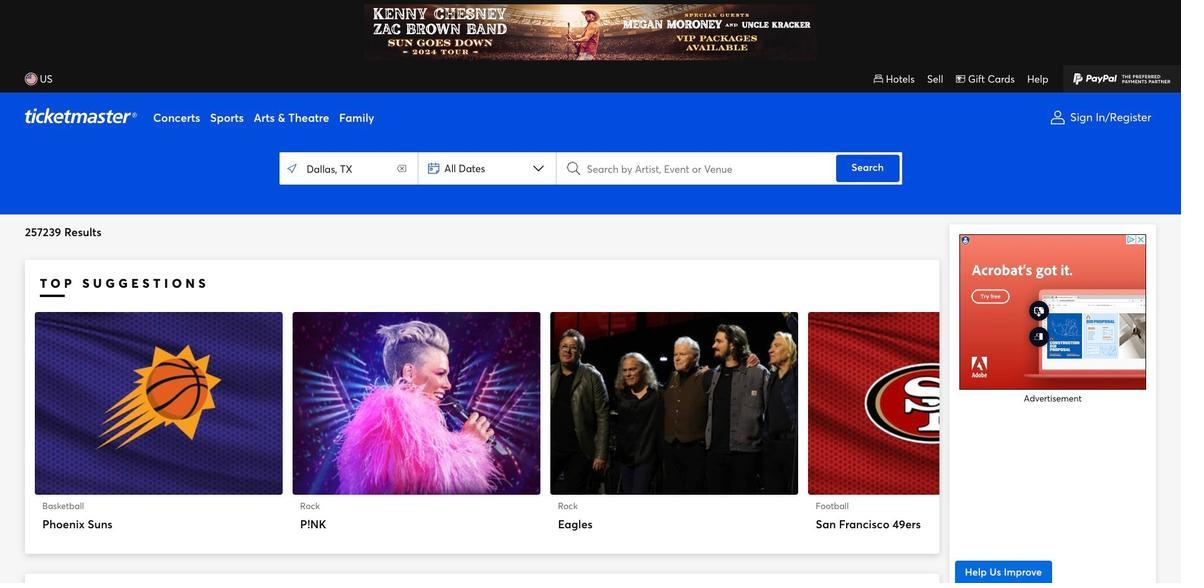 Task type: locate. For each thing, give the bounding box(es) containing it.
0 horizontal spatial advertisement element
[[364, 4, 817, 60]]

menu inside main navigation element
[[148, 93, 1039, 143]]

1 vertical spatial advertisement element
[[959, 235, 1146, 390]]

main navigation element
[[0, 65, 1181, 143]]

None search field
[[279, 153, 902, 185]]

advertisement element
[[364, 4, 817, 60], [959, 235, 1146, 390]]

menu
[[148, 93, 1039, 143]]



Task type: vqa. For each thing, say whether or not it's contained in the screenshot.
field
no



Task type: describe. For each thing, give the bounding box(es) containing it.
0 vertical spatial advertisement element
[[364, 4, 817, 60]]

paypal preferred payments partner image
[[1063, 65, 1181, 93]]

1 horizontal spatial advertisement element
[[959, 235, 1146, 390]]

Search by Artist, Event or Venue text field
[[581, 155, 833, 182]]

City or Zip Code field
[[282, 155, 415, 182]]



